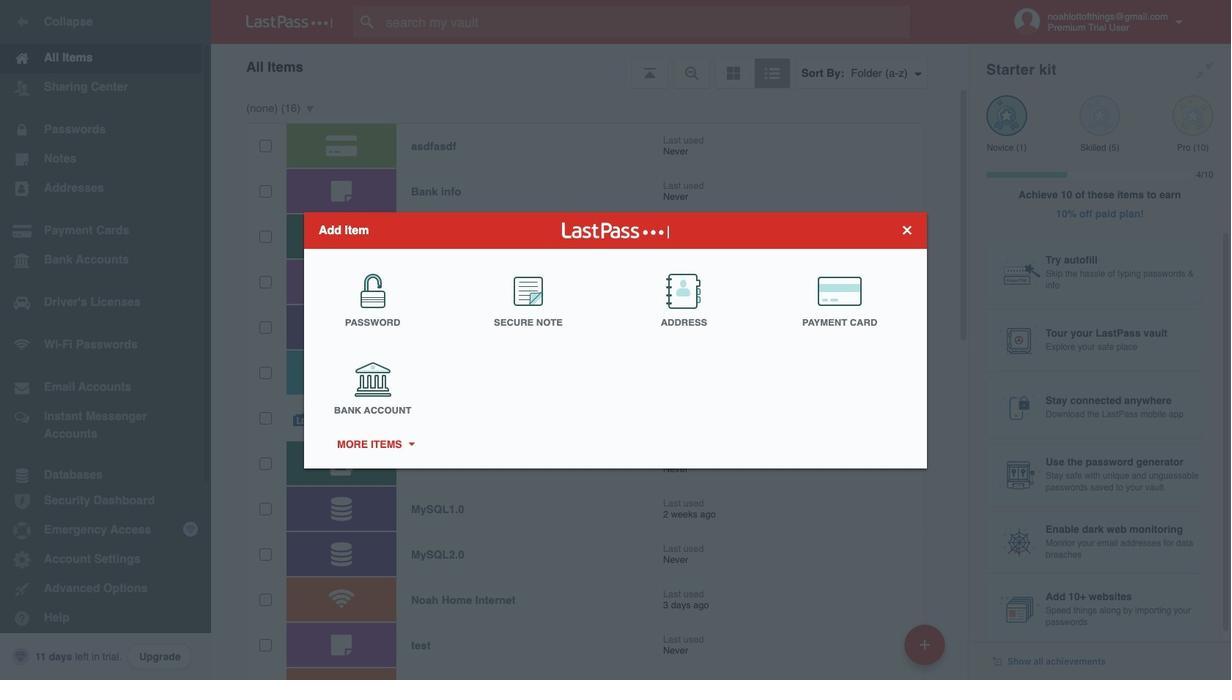 Task type: describe. For each thing, give the bounding box(es) containing it.
lastpass image
[[246, 15, 333, 29]]

main navigation navigation
[[0, 0, 211, 681]]

Search search field
[[353, 6, 939, 38]]



Task type: locate. For each thing, give the bounding box(es) containing it.
new item navigation
[[899, 621, 954, 681]]

dialog
[[304, 212, 927, 469]]

search my vault text field
[[353, 6, 939, 38]]

new item image
[[920, 640, 930, 650]]

caret right image
[[406, 443, 416, 446]]

vault options navigation
[[211, 44, 969, 88]]



